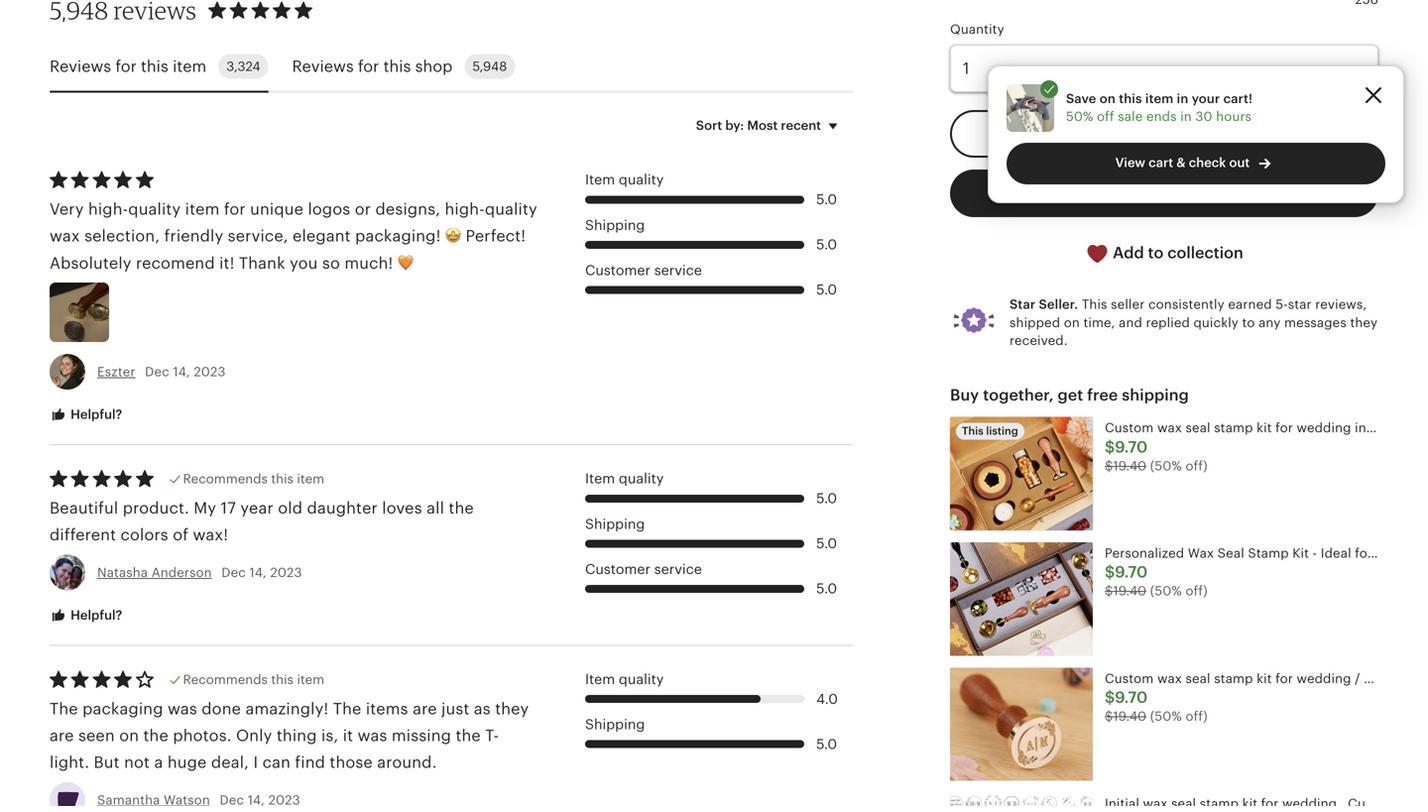 Task type: locate. For each thing, give the bounding box(es) containing it.
deal,
[[211, 754, 249, 772]]

sort by: most recent button
[[681, 105, 860, 146]]

high- up the 'selection,'
[[88, 200, 128, 218]]

2023 down beautiful product. my 17 year old daughter loves all the different colors of wax!
[[270, 565, 302, 580]]

0 vertical spatial $ 9.70 $ 19.40 (50% off)
[[1105, 438, 1208, 474]]

and
[[1119, 315, 1143, 330]]

2 vertical spatial shipping
[[585, 717, 645, 733]]

t-
[[485, 727, 499, 745]]

3 item quality from the top
[[585, 672, 664, 687]]

quality for beautiful product. my 17 year old daughter loves all the different colors of wax!
[[619, 471, 664, 487]]

1 recommends this item from the top
[[183, 472, 325, 487]]

item quality for very high-quality item for unique logos or designs, high-quality wax selection, friendly service, elegant packaging! 🤩 perfect! absolutely recomend it!  thank you so much! 🧡
[[585, 172, 664, 188]]

1 vertical spatial helpful?
[[67, 608, 122, 623]]

packaging
[[82, 700, 163, 718]]

0 vertical spatial item quality
[[585, 172, 664, 188]]

1 vertical spatial are
[[50, 727, 74, 745]]

get
[[1058, 387, 1084, 404]]

this left listing
[[962, 425, 984, 438]]

0 vertical spatial recommends this item
[[183, 472, 325, 487]]

off
[[1097, 109, 1115, 124]]

this left the shop
[[384, 58, 411, 75]]

1 helpful? from the top
[[67, 407, 122, 422]]

1 horizontal spatial to
[[1243, 315, 1255, 330]]

done
[[202, 700, 241, 718]]

recent
[[781, 118, 821, 133]]

2 item quality from the top
[[585, 471, 664, 487]]

very high-quality item for unique logos or designs, high-quality wax selection, friendly service, elegant packaging! 🤩 perfect! absolutely recomend it!  thank you so much! 🧡
[[50, 200, 537, 272]]

shipping for the packaging was done amazingly! the items are just as they are seen on the photos. only thing is, it was missing the t- light. but not a huge deal, i can find those around.
[[585, 717, 645, 733]]

on inside the packaging was done amazingly! the items are just as they are seen on the photos. only thing is, it was missing the t- light. but not a huge deal, i can find those around.
[[119, 727, 139, 745]]

0 vertical spatial this
[[1082, 297, 1108, 312]]

2 vertical spatial on
[[119, 727, 139, 745]]

1 vertical spatial customer
[[585, 561, 651, 577]]

1 item from the top
[[585, 172, 615, 188]]

selection,
[[84, 227, 160, 245]]

5-
[[1276, 297, 1288, 312]]

eszter dec 14, 2023
[[97, 365, 226, 379]]

was right it
[[358, 727, 387, 745]]

0 vertical spatial 19.40
[[1113, 459, 1147, 474]]

item for beautiful product. my 17 year old daughter loves all the different colors of wax!
[[585, 471, 615, 487]]

2 customer from the top
[[585, 561, 651, 577]]

item quality for beautiful product. my 17 year old daughter loves all the different colors of wax!
[[585, 471, 664, 487]]

2 customer service from the top
[[585, 561, 702, 577]]

1 vertical spatial $ 9.70 $ 19.40 (50% off)
[[1105, 564, 1208, 599]]

dec
[[145, 365, 169, 379], [221, 565, 246, 580]]

they inside this seller consistently earned 5-star reviews, shipped on time, and replied quickly to any messages they received.
[[1351, 315, 1378, 330]]

1 horizontal spatial 2023
[[270, 565, 302, 580]]

2 reviews from the left
[[292, 58, 354, 75]]

on down seller.
[[1064, 315, 1080, 330]]

consistently
[[1149, 297, 1225, 312]]

1 vertical spatial off)
[[1186, 584, 1208, 599]]

2 shipping from the top
[[585, 516, 645, 532]]

1 horizontal spatial this
[[1082, 297, 1108, 312]]

helpful? down natasha
[[67, 608, 122, 623]]

item for very high-quality item for unique logos or designs, high-quality wax selection, friendly service, elegant packaging! 🤩 perfect! absolutely recomend it!  thank you so much! 🧡
[[585, 172, 615, 188]]

0 vertical spatial 9.70
[[1115, 438, 1148, 456]]

2 item from the top
[[585, 471, 615, 487]]

it!
[[219, 254, 235, 272]]

2 helpful? button from the top
[[35, 598, 137, 634]]

2 high- from the left
[[445, 200, 485, 218]]

this up amazingly!
[[271, 673, 294, 687]]

1 horizontal spatial reviews
[[292, 58, 354, 75]]

are up light.
[[50, 727, 74, 745]]

recommends for done
[[183, 673, 268, 687]]

tab list
[[50, 42, 853, 93]]

item left 3,324
[[173, 58, 207, 75]]

0 horizontal spatial the
[[50, 700, 78, 718]]

logos
[[308, 200, 351, 218]]

this for save on this item in your cart! 50% off sale ends in 30 hours
[[1119, 91, 1142, 106]]

so
[[322, 254, 340, 272]]

helpful?
[[67, 407, 122, 422], [67, 608, 122, 623]]

0 horizontal spatial was
[[168, 700, 197, 718]]

helpful? button down natasha
[[35, 598, 137, 634]]

the
[[449, 499, 474, 517], [143, 727, 169, 745], [456, 727, 481, 745]]

1 item quality from the top
[[585, 172, 664, 188]]

wax!
[[193, 526, 228, 544]]

replied
[[1146, 315, 1190, 330]]

on down packaging
[[119, 727, 139, 745]]

buy
[[950, 387, 979, 404]]

free
[[1087, 387, 1118, 404]]

🧡
[[398, 254, 414, 272]]

1 vertical spatial they
[[495, 700, 529, 718]]

recommends this item up the done at bottom left
[[183, 673, 325, 687]]

0 vertical spatial customer
[[585, 262, 651, 278]]

2 helpful? from the top
[[67, 608, 122, 623]]

in left the 30
[[1181, 109, 1192, 124]]

0 vertical spatial dec
[[145, 365, 169, 379]]

off)
[[1186, 459, 1208, 474], [1186, 584, 1208, 599], [1186, 709, 1208, 724]]

0 vertical spatial to
[[1148, 244, 1164, 262]]

this for listing
[[962, 425, 984, 438]]

3 $ from the top
[[1105, 564, 1115, 582]]

1 horizontal spatial they
[[1351, 315, 1378, 330]]

seen
[[78, 727, 115, 745]]

1 vertical spatial recommends this item
[[183, 673, 325, 687]]

0 vertical spatial service
[[654, 262, 702, 278]]

this inside this seller consistently earned 5-star reviews, shipped on time, and replied quickly to any messages they received.
[[1082, 297, 1108, 312]]

high- up 🤩
[[445, 200, 485, 218]]

4 5.0 from the top
[[817, 491, 837, 506]]

quality for very high-quality item for unique logos or designs, high-quality wax selection, friendly service, elegant packaging! 🤩 perfect! absolutely recomend it!  thank you so much! 🧡
[[619, 172, 664, 188]]

dec right eszter link at the top
[[145, 365, 169, 379]]

only
[[236, 727, 272, 745]]

1 vertical spatial 2023
[[270, 565, 302, 580]]

on inside save on this item in your cart! 50% off sale ends in 30 hours
[[1100, 91, 1116, 106]]

1 vertical spatial dec
[[221, 565, 246, 580]]

year
[[240, 499, 274, 517]]

2 vertical spatial $ 9.70 $ 19.40 (50% off)
[[1105, 689, 1208, 724]]

$ 9.70 $ 19.40 (50% off)
[[1105, 438, 1208, 474], [1105, 564, 1208, 599], [1105, 689, 1208, 724]]

1 service from the top
[[654, 262, 702, 278]]

2 vertical spatial 9.70
[[1115, 689, 1148, 707]]

shipping
[[585, 217, 645, 233], [585, 516, 645, 532], [585, 717, 645, 733]]

0 vertical spatial off)
[[1186, 459, 1208, 474]]

the left 't-'
[[456, 727, 481, 745]]

this up the time,
[[1082, 297, 1108, 312]]

2 off) from the top
[[1186, 584, 1208, 599]]

2 vertical spatial off)
[[1186, 709, 1208, 724]]

2 vertical spatial 19.40
[[1113, 709, 1147, 724]]

1 horizontal spatial high-
[[445, 200, 485, 218]]

1 vertical spatial customer service
[[585, 561, 702, 577]]

3 (50% from the top
[[1150, 709, 1182, 724]]

2 vertical spatial (50%
[[1150, 709, 1182, 724]]

add
[[1113, 244, 1144, 262]]

received.
[[1010, 333, 1068, 348]]

1 5.0 from the top
[[817, 191, 837, 207]]

2 service from the top
[[654, 561, 702, 577]]

2 the from the left
[[333, 700, 362, 718]]

in left your
[[1177, 91, 1189, 106]]

recommends
[[183, 472, 268, 487], [183, 673, 268, 687]]

the up a
[[143, 727, 169, 745]]

off) for custom wax seal stamp kit for wedding / gift , personalized wax seal stamp kit for wedding , custom wax stamp kit , wax seal kit for gift image
[[1186, 709, 1208, 724]]

0 horizontal spatial on
[[119, 727, 139, 745]]

2 vertical spatial item
[[585, 672, 615, 687]]

item for for
[[173, 58, 207, 75]]

0 vertical spatial in
[[1177, 91, 1189, 106]]

1 customer from the top
[[585, 262, 651, 278]]

item for on
[[1146, 91, 1174, 106]]

item inside very high-quality item for unique logos or designs, high-quality wax selection, friendly service, elegant packaging! 🤩 perfect! absolutely recomend it!  thank you so much! 🧡
[[185, 200, 220, 218]]

2 $ 9.70 $ 19.40 (50% off) from the top
[[1105, 564, 1208, 599]]

1 horizontal spatial the
[[333, 700, 362, 718]]

0 vertical spatial was
[[168, 700, 197, 718]]

anderson
[[151, 565, 212, 580]]

3 item from the top
[[585, 672, 615, 687]]

they right as
[[495, 700, 529, 718]]

1 vertical spatial service
[[654, 561, 702, 577]]

1 high- from the left
[[88, 200, 128, 218]]

1 vertical spatial 14,
[[250, 565, 267, 580]]

to
[[1148, 244, 1164, 262], [1243, 315, 1255, 330]]

3 off) from the top
[[1186, 709, 1208, 724]]

0 horizontal spatial to
[[1148, 244, 1164, 262]]

14, down beautiful product. my 17 year old daughter loves all the different colors of wax!
[[250, 565, 267, 580]]

1 horizontal spatial on
[[1064, 315, 1080, 330]]

2 (50% from the top
[[1150, 584, 1182, 599]]

item quality for the packaging was done amazingly! the items are just as they are seen on the photos. only thing is, it was missing the t- light. but not a huge deal, i can find those around.
[[585, 672, 664, 687]]

for inside very high-quality item for unique logos or designs, high-quality wax selection, friendly service, elegant packaging! 🤩 perfect! absolutely recomend it!  thank you so much! 🧡
[[224, 200, 246, 218]]

to inside button
[[1148, 244, 1164, 262]]

this for seller
[[1082, 297, 1108, 312]]

3 19.40 from the top
[[1113, 709, 1147, 724]]

0 horizontal spatial for
[[115, 58, 137, 75]]

1 vertical spatial this
[[962, 425, 984, 438]]

2023 right the eszter
[[194, 365, 226, 379]]

product.
[[123, 499, 189, 517]]

1 $ 9.70 $ 19.40 (50% off) from the top
[[1105, 438, 1208, 474]]

star
[[1288, 297, 1312, 312]]

in
[[1177, 91, 1189, 106], [1181, 109, 1192, 124]]

this up sale
[[1119, 91, 1142, 106]]

recommends this item for year
[[183, 472, 325, 487]]

the right all
[[449, 499, 474, 517]]

1 vertical spatial on
[[1064, 315, 1080, 330]]

0 horizontal spatial high-
[[88, 200, 128, 218]]

items
[[366, 700, 408, 718]]

9.70 for personalized wax seal stamp kit - ideal for wedding invitations, gifts, and special occasions, with initial wax seal image
[[1115, 564, 1148, 582]]

1 vertical spatial helpful? button
[[35, 598, 137, 634]]

0 vertical spatial helpful? button
[[35, 397, 137, 434]]

0 vertical spatial recommends
[[183, 472, 268, 487]]

1 vertical spatial (50%
[[1150, 584, 1182, 599]]

for
[[115, 58, 137, 75], [358, 58, 379, 75], [224, 200, 246, 218]]

2 recommends from the top
[[183, 673, 268, 687]]

the up it
[[333, 700, 362, 718]]

0 horizontal spatial are
[[50, 727, 74, 745]]

1 vertical spatial item quality
[[585, 471, 664, 487]]

reviews for reviews for this item
[[50, 58, 111, 75]]

shipped
[[1010, 315, 1061, 330]]

0 vertical spatial (50%
[[1150, 459, 1182, 474]]

item up friendly in the top of the page
[[185, 200, 220, 218]]

2 horizontal spatial for
[[358, 58, 379, 75]]

to right add
[[1148, 244, 1164, 262]]

sale
[[1118, 109, 1143, 124]]

14, right the eszter
[[173, 365, 190, 379]]

helpful? button down the eszter
[[35, 397, 137, 434]]

item inside save on this item in your cart! 50% off sale ends in 30 hours
[[1146, 91, 1174, 106]]

3 9.70 from the top
[[1115, 689, 1148, 707]]

was
[[168, 700, 197, 718], [358, 727, 387, 745]]

1 horizontal spatial was
[[358, 727, 387, 745]]

this seller consistently earned 5-star reviews, shipped on time, and replied quickly to any messages they received.
[[1010, 297, 1378, 348]]

the inside beautiful product. my 17 year old daughter loves all the different colors of wax!
[[449, 499, 474, 517]]

item
[[173, 58, 207, 75], [1146, 91, 1174, 106], [185, 200, 220, 218], [297, 472, 325, 487], [297, 673, 325, 687]]

earned
[[1228, 297, 1272, 312]]

item for the packaging was done amazingly! the items are just as they are seen on the photos. only thing is, it was missing the t- light. but not a huge deal, i can find those around.
[[585, 672, 615, 687]]

0 horizontal spatial reviews
[[50, 58, 111, 75]]

helpful? down the eszter
[[67, 407, 122, 422]]

hours
[[1216, 109, 1252, 124]]

to down earned
[[1243, 315, 1255, 330]]

unique
[[250, 200, 304, 218]]

1 off) from the top
[[1186, 459, 1208, 474]]

1 vertical spatial recommends
[[183, 673, 268, 687]]

1 shipping from the top
[[585, 217, 645, 233]]

they down the reviews, in the right of the page
[[1351, 315, 1378, 330]]

2 19.40 from the top
[[1113, 584, 1147, 599]]

1 vertical spatial item
[[585, 471, 615, 487]]

item up the 'ends' on the right
[[1146, 91, 1174, 106]]

on
[[1100, 91, 1116, 106], [1064, 315, 1080, 330], [119, 727, 139, 745]]

much!
[[345, 254, 393, 272]]

1 customer service from the top
[[585, 262, 702, 278]]

1 vertical spatial shipping
[[585, 516, 645, 532]]

they inside the packaging was done amazingly! the items are just as they are seen on the photos. only thing is, it was missing the t- light. but not a huge deal, i can find those around.
[[495, 700, 529, 718]]

thank
[[239, 254, 285, 272]]

2 vertical spatial item quality
[[585, 672, 664, 687]]

customer for beautiful product. my 17 year old daughter loves all the different colors of wax!
[[585, 561, 651, 577]]

customer
[[585, 262, 651, 278], [585, 561, 651, 577]]

2 horizontal spatial on
[[1100, 91, 1116, 106]]

on up off
[[1100, 91, 1116, 106]]

the up light.
[[50, 700, 78, 718]]

helpful? for 1st "helpful?" button from the top
[[67, 407, 122, 422]]

0 vertical spatial helpful?
[[67, 407, 122, 422]]

0 vertical spatial shipping
[[585, 217, 645, 233]]

absolutely
[[50, 254, 132, 272]]

1 vertical spatial to
[[1243, 315, 1255, 330]]

0 vertical spatial are
[[413, 700, 437, 718]]

3 shipping from the top
[[585, 717, 645, 733]]

3 5.0 from the top
[[817, 282, 837, 298]]

high-
[[88, 200, 128, 218], [445, 200, 485, 218]]

this left 3,324
[[141, 58, 168, 75]]

5.0
[[817, 191, 837, 207], [817, 237, 837, 253], [817, 282, 837, 298], [817, 491, 837, 506], [817, 536, 837, 552], [817, 581, 837, 597], [817, 736, 837, 752]]

1 recommends from the top
[[183, 472, 268, 487]]

3 $ 9.70 $ 19.40 (50% off) from the top
[[1105, 689, 1208, 724]]

recommends up 17
[[183, 472, 268, 487]]

the
[[50, 700, 78, 718], [333, 700, 362, 718]]

it
[[343, 727, 353, 745]]

this inside save on this item in your cart! 50% off sale ends in 30 hours
[[1119, 91, 1142, 106]]

was up photos.
[[168, 700, 197, 718]]

1 reviews from the left
[[50, 58, 111, 75]]

4.0
[[817, 691, 838, 707]]

1 vertical spatial 19.40
[[1113, 584, 1147, 599]]

but
[[94, 754, 120, 772]]

this for reviews for this shop
[[384, 58, 411, 75]]

0 vertical spatial on
[[1100, 91, 1116, 106]]

dec down wax! on the left bottom of page
[[221, 565, 246, 580]]

2 9.70 from the top
[[1115, 564, 1148, 582]]

1 vertical spatial 9.70
[[1115, 564, 1148, 582]]

0 vertical spatial 2023
[[194, 365, 226, 379]]

packaging!
[[355, 227, 441, 245]]

0 horizontal spatial this
[[962, 425, 984, 438]]

recommends this item up year
[[183, 472, 325, 487]]

0 vertical spatial they
[[1351, 315, 1378, 330]]

sort
[[696, 118, 722, 133]]

recommends up the done at bottom left
[[183, 673, 268, 687]]

0 vertical spatial 14,
[[173, 365, 190, 379]]

initial wax seal stamp kit for wedding , custom wax stamp kit for wedding gift , personalized wax seal kit , custom letter wax seal stamp image
[[950, 793, 1093, 806]]

beautiful
[[50, 499, 118, 517]]

service
[[654, 262, 702, 278], [654, 561, 702, 577]]

1 horizontal spatial for
[[224, 200, 246, 218]]

thing
[[277, 727, 317, 745]]

are up the missing
[[413, 700, 437, 718]]

19.40
[[1113, 459, 1147, 474], [1113, 584, 1147, 599], [1113, 709, 1147, 724]]

0 horizontal spatial dec
[[145, 365, 169, 379]]

0 vertical spatial item
[[585, 172, 615, 188]]

0 vertical spatial customer service
[[585, 262, 702, 278]]

0 horizontal spatial they
[[495, 700, 529, 718]]

2 recommends this item from the top
[[183, 673, 325, 687]]

item up amazingly!
[[297, 673, 325, 687]]



Task type: describe. For each thing, give the bounding box(es) containing it.
natasha anderson dec 14, 2023
[[97, 565, 302, 580]]

customer service for very high-quality item for unique logos or designs, high-quality wax selection, friendly service, elegant packaging! 🤩 perfect! absolutely recomend it!  thank you so much! 🧡
[[585, 262, 702, 278]]

7 5.0 from the top
[[817, 736, 837, 752]]

missing
[[392, 727, 451, 745]]

buy together, get free shipping
[[950, 387, 1189, 404]]

recommends for 17
[[183, 472, 268, 487]]

any
[[1259, 315, 1281, 330]]

shop
[[415, 58, 453, 75]]

6 $ from the top
[[1105, 709, 1113, 724]]

customer for very high-quality item for unique logos or designs, high-quality wax selection, friendly service, elegant packaging! 🤩 perfect! absolutely recomend it!  thank you so much! 🧡
[[585, 262, 651, 278]]

17
[[221, 499, 236, 517]]

to inside this seller consistently earned 5-star reviews, shipped on time, and replied quickly to any messages they received.
[[1243, 315, 1255, 330]]

natasha
[[97, 565, 148, 580]]

most
[[747, 118, 778, 133]]

photos.
[[173, 727, 232, 745]]

shipping for beautiful product. my 17 year old daughter loves all the different colors of wax!
[[585, 516, 645, 532]]

reviews,
[[1316, 297, 1367, 312]]

$ 9.70 $ 19.40 (50% off) for custom wax seal stamp kit for wedding / gift , personalized wax seal stamp kit for wedding , custom wax stamp kit , wax seal kit for gift image
[[1105, 689, 1208, 724]]

5 $ from the top
[[1105, 689, 1115, 707]]

star seller.
[[1010, 297, 1079, 312]]

beautiful product. my 17 year old daughter loves all the different colors of wax!
[[50, 499, 474, 544]]

old
[[278, 499, 303, 517]]

add to collection button
[[950, 229, 1379, 278]]

very
[[50, 200, 84, 218]]

2 5.0 from the top
[[817, 237, 837, 253]]

custom wax seal stamp kit for wedding invitation , custom wax stamp kit for gift , wax seal kit , initial wax seal stamp custom for gift image
[[950, 417, 1093, 531]]

light.
[[50, 754, 89, 772]]

item for high-
[[185, 200, 220, 218]]

service,
[[228, 227, 288, 245]]

your
[[1192, 91, 1220, 106]]

this up old at the left of page
[[271, 472, 294, 487]]

5,948
[[473, 59, 507, 74]]

4 $ from the top
[[1105, 584, 1113, 599]]

amazingly!
[[245, 700, 329, 718]]

recommends this item for amazingly!
[[183, 673, 325, 687]]

shipping
[[1122, 387, 1189, 404]]

is,
[[321, 727, 339, 745]]

on inside this seller consistently earned 5-star reviews, shipped on time, and replied quickly to any messages they received.
[[1064, 315, 1080, 330]]

1 (50% from the top
[[1150, 459, 1182, 474]]

eszter added a photo of their purchase image
[[50, 283, 109, 342]]

different
[[50, 526, 116, 544]]

messages
[[1285, 315, 1347, 330]]

1 horizontal spatial 14,
[[250, 565, 267, 580]]

seller.
[[1039, 297, 1079, 312]]

designs,
[[375, 200, 441, 218]]

3,324
[[226, 59, 260, 74]]

daughter
[[307, 499, 378, 517]]

19.40 for custom wax seal stamp kit for wedding / gift , personalized wax seal stamp kit for wedding , custom wax stamp kit , wax seal kit for gift image
[[1113, 709, 1147, 724]]

view cart & check out
[[1116, 155, 1250, 170]]

1 vertical spatial was
[[358, 727, 387, 745]]

1 vertical spatial in
[[1181, 109, 1192, 124]]

0 horizontal spatial 2023
[[194, 365, 226, 379]]

helpful? for 1st "helpful?" button from the bottom
[[67, 608, 122, 623]]

check
[[1189, 155, 1226, 170]]

cart
[[1149, 155, 1174, 170]]

eszter
[[97, 365, 135, 379]]

view cart & check out link
[[1007, 143, 1386, 185]]

those
[[330, 754, 373, 772]]

together,
[[983, 387, 1054, 404]]

a
[[154, 754, 163, 772]]

1 9.70 from the top
[[1115, 438, 1148, 456]]

the packaging was done amazingly! the items are just as they are seen on the photos. only thing is, it was missing the t- light. but not a huge deal, i can find those around.
[[50, 700, 529, 772]]

of
[[173, 526, 189, 544]]

1 $ from the top
[[1105, 438, 1115, 456]]

for for item
[[115, 58, 137, 75]]

cart!
[[1224, 91, 1253, 106]]

view
[[1116, 155, 1146, 170]]

0 horizontal spatial 14,
[[173, 365, 190, 379]]

all
[[427, 499, 444, 517]]

tab list containing reviews for this item
[[50, 42, 853, 93]]

save
[[1066, 91, 1097, 106]]

50%
[[1066, 109, 1094, 124]]

reviews for reviews for this shop
[[292, 58, 354, 75]]

customer service for beautiful product. my 17 year old daughter loves all the different colors of wax!
[[585, 561, 702, 577]]

1 horizontal spatial are
[[413, 700, 437, 718]]

quickly
[[1194, 315, 1239, 330]]

service for beautiful product. my 17 year old daughter loves all the different colors of wax!
[[654, 561, 702, 577]]

just
[[441, 700, 470, 718]]

1 horizontal spatial dec
[[221, 565, 246, 580]]

this listing
[[962, 425, 1019, 438]]

this for reviews for this item
[[141, 58, 168, 75]]

add to collection
[[1109, 244, 1244, 262]]

for for shop
[[358, 58, 379, 75]]

loves
[[382, 499, 422, 517]]

service for very high-quality item for unique logos or designs, high-quality wax selection, friendly service, elegant packaging! 🤩 perfect! absolutely recomend it!  thank you so much! 🧡
[[654, 262, 702, 278]]

perfect!
[[466, 227, 526, 245]]

9.70 for custom wax seal stamp kit for wedding / gift , personalized wax seal stamp kit for wedding , custom wax stamp kit , wax seal kit for gift image
[[1115, 689, 1148, 707]]

2 $ from the top
[[1105, 459, 1113, 474]]

item up old at the left of page
[[297, 472, 325, 487]]

5 5.0 from the top
[[817, 536, 837, 552]]

🤩
[[445, 227, 461, 245]]

quality for the packaging was done amazingly! the items are just as they are seen on the photos. only thing is, it was missing the t- light. but not a huge deal, i can find those around.
[[619, 672, 664, 687]]

reviews for this shop
[[292, 58, 453, 75]]

1 the from the left
[[50, 700, 78, 718]]

seller
[[1111, 297, 1145, 312]]

you
[[290, 254, 318, 272]]

recomend
[[136, 254, 215, 272]]

(50% for personalized wax seal stamp kit - ideal for wedding invitations, gifts, and special occasions, with initial wax seal image
[[1150, 584, 1182, 599]]

around.
[[377, 754, 437, 772]]

not
[[124, 754, 150, 772]]

as
[[474, 700, 491, 718]]

19.40 for personalized wax seal stamp kit - ideal for wedding invitations, gifts, and special occasions, with initial wax seal image
[[1113, 584, 1147, 599]]

$ 9.70 $ 19.40 (50% off) for personalized wax seal stamp kit - ideal for wedding invitations, gifts, and special occasions, with initial wax seal image
[[1105, 564, 1208, 599]]

off) for personalized wax seal stamp kit - ideal for wedding invitations, gifts, and special occasions, with initial wax seal image
[[1186, 584, 1208, 599]]

1 19.40 from the top
[[1113, 459, 1147, 474]]

save on this item in your cart! 50% off sale ends in 30 hours
[[1066, 91, 1253, 124]]

out
[[1230, 155, 1250, 170]]

elegant
[[293, 227, 351, 245]]

i
[[253, 754, 258, 772]]

custom wax seal stamp kit for wedding / gift , personalized wax seal stamp kit for wedding , custom wax stamp kit , wax seal kit for gift image
[[950, 668, 1093, 781]]

shipping for very high-quality item for unique logos or designs, high-quality wax selection, friendly service, elegant packaging! 🤩 perfect! absolutely recomend it!  thank you so much! 🧡
[[585, 217, 645, 233]]

or
[[355, 200, 371, 218]]

6 5.0 from the top
[[817, 581, 837, 597]]

quantity
[[950, 22, 1005, 37]]

(50% for custom wax seal stamp kit for wedding / gift , personalized wax seal stamp kit for wedding , custom wax stamp kit , wax seal kit for gift image
[[1150, 709, 1182, 724]]

personalized wax seal stamp kit - ideal for wedding invitations, gifts, and special occasions, with initial wax seal image
[[950, 543, 1093, 656]]

by:
[[725, 118, 744, 133]]

friendly
[[164, 227, 223, 245]]

&
[[1177, 155, 1186, 170]]

find
[[295, 754, 325, 772]]

1 helpful? button from the top
[[35, 397, 137, 434]]

huge
[[167, 754, 207, 772]]

can
[[262, 754, 291, 772]]



Task type: vqa. For each thing, say whether or not it's contained in the screenshot.
high-'s item
yes



